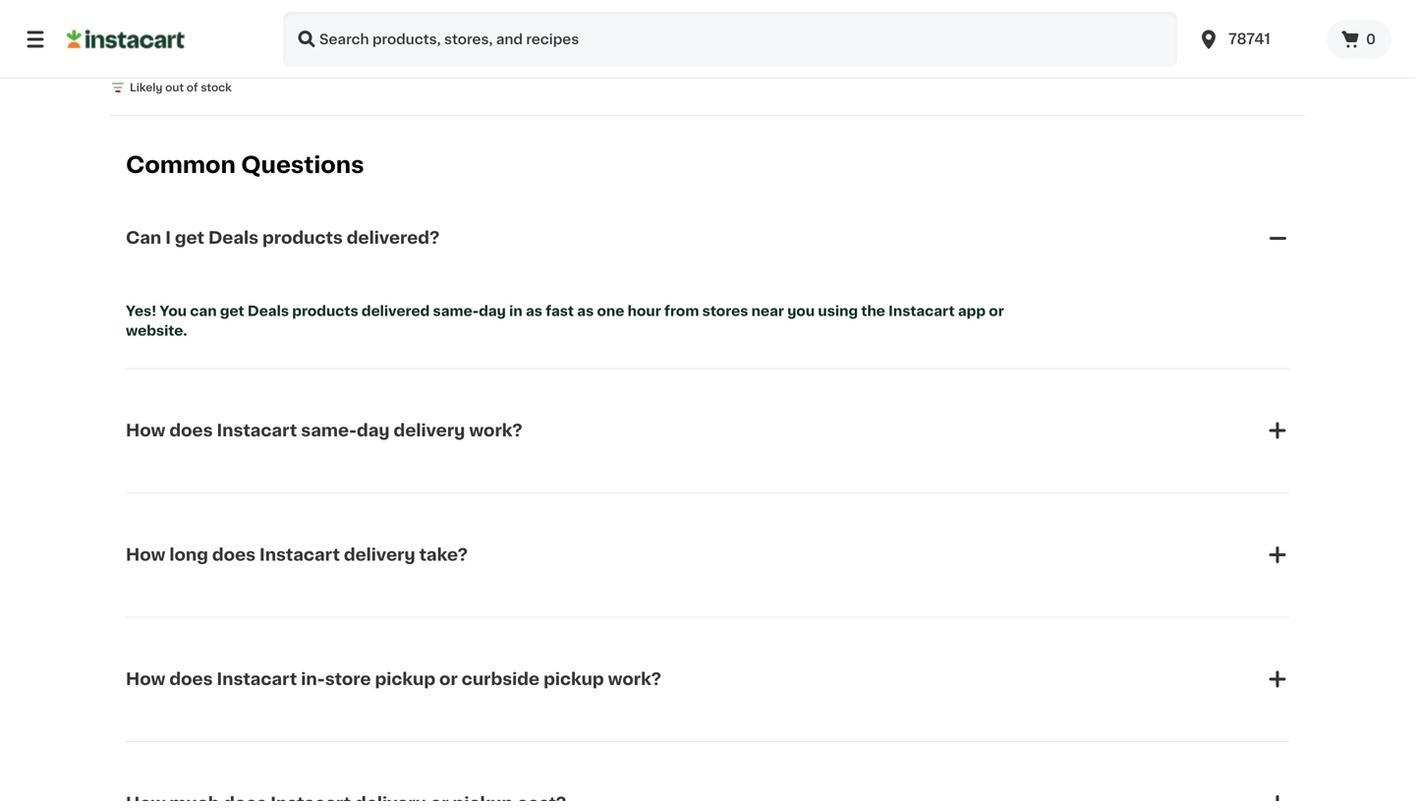 Task type: describe. For each thing, give the bounding box(es) containing it.
how does instacart same-day delivery work? button
[[126, 396, 1290, 466]]

1 78741 button from the left
[[1186, 12, 1327, 67]]

1 horizontal spatial work?
[[608, 671, 662, 688]]

stock
[[201, 82, 232, 93]]

deals inside dropdown button
[[208, 229, 259, 246]]

day inside yes! you can get deals products delivered same-day in as fast as one hour from stores near you using the instacart app or website.
[[479, 304, 506, 318]]

can
[[190, 304, 217, 318]]

likely out of stock
[[130, 82, 232, 93]]

1 vertical spatial delivery
[[344, 547, 416, 564]]

delivered
[[362, 304, 430, 318]]

yes!
[[126, 304, 157, 318]]

1 vertical spatial does
[[212, 547, 256, 564]]

how for how long does instacart delivery take?
[[126, 547, 166, 564]]

i
[[165, 229, 171, 246]]

how does instacart in-store pickup or curbside pickup work?
[[126, 671, 662, 688]]

website.
[[126, 324, 187, 338]]

long
[[169, 547, 208, 564]]

can
[[126, 229, 162, 246]]

store
[[325, 671, 371, 688]]

get inside dropdown button
[[175, 229, 204, 246]]

2 78741 button from the left
[[1198, 12, 1316, 67]]

memo
[[181, 24, 225, 37]]

0 vertical spatial delivery
[[394, 423, 465, 439]]

deals inside yes! you can get deals products delivered same-day in as fast as one hour from stores near you using the instacart app or website.
[[248, 304, 289, 318]]

book
[[110, 43, 145, 57]]

hour
[[628, 304, 661, 318]]

using
[[818, 304, 858, 318]]

does for how does instacart same-day delivery work?
[[169, 423, 213, 439]]

you
[[788, 304, 815, 318]]

out
[[165, 82, 184, 93]]

1 pickup from the left
[[375, 671, 436, 688]]

products inside yes! you can get deals products delivered same-day in as fast as one hour from stores near you using the instacart app or website.
[[292, 304, 359, 318]]

from
[[665, 304, 700, 318]]

instacart inside yes! you can get deals products delivered same-day in as fast as one hour from stores near you using the instacart app or website.
[[889, 304, 955, 318]]

fast
[[546, 304, 574, 318]]

how for how does instacart same-day delivery work?
[[126, 423, 166, 439]]

delivered?
[[347, 229, 440, 246]]

you
[[160, 304, 187, 318]]

take?
[[419, 547, 468, 564]]



Task type: locate. For each thing, give the bounding box(es) containing it.
can i get deals products delivered?
[[126, 229, 440, 246]]

pickup right curbside
[[544, 671, 604, 688]]

products left delivered
[[292, 304, 359, 318]]

get
[[175, 229, 204, 246], [220, 304, 244, 318]]

1 horizontal spatial get
[[220, 304, 244, 318]]

delivery
[[394, 423, 465, 439], [344, 547, 416, 564]]

app
[[959, 304, 986, 318]]

0 vertical spatial products
[[263, 229, 343, 246]]

0 vertical spatial deals
[[208, 229, 259, 246]]

how does instacart same-day delivery work?
[[126, 423, 523, 439]]

top
[[110, 24, 136, 37]]

instacart
[[889, 304, 955, 318], [217, 423, 297, 439], [260, 547, 340, 564], [217, 671, 297, 688]]

1 vertical spatial deals
[[248, 304, 289, 318]]

1 vertical spatial products
[[292, 304, 359, 318]]

common questions
[[126, 154, 364, 177]]

0 vertical spatial day
[[479, 304, 506, 318]]

yes! you can get deals products delivered same-day in as fast as one hour from stores near you using the instacart app or website.
[[126, 304, 1008, 338]]

0 horizontal spatial or
[[440, 671, 458, 688]]

deals right i
[[208, 229, 259, 246]]

flight
[[139, 24, 178, 37]]

work?
[[469, 423, 523, 439], [608, 671, 662, 688]]

or right app
[[989, 304, 1005, 318]]

the
[[862, 304, 886, 318]]

0 horizontal spatial get
[[175, 229, 204, 246]]

deals
[[208, 229, 259, 246], [248, 304, 289, 318]]

78741
[[1229, 32, 1271, 46]]

stores
[[703, 304, 749, 318]]

1 horizontal spatial pickup
[[544, 671, 604, 688]]

can i get deals products delivered? button
[[126, 202, 1290, 273]]

0 vertical spatial does
[[169, 423, 213, 439]]

how long does instacart delivery take?
[[126, 547, 468, 564]]

0 vertical spatial get
[[175, 229, 204, 246]]

2 how from the top
[[126, 547, 166, 564]]

1 vertical spatial same-
[[301, 423, 357, 439]]

day
[[479, 304, 506, 318], [357, 423, 390, 439]]

products down questions in the left top of the page
[[263, 229, 343, 246]]

of
[[187, 82, 198, 93]]

curbside
[[462, 671, 540, 688]]

1 horizontal spatial same-
[[433, 304, 479, 318]]

0 vertical spatial same-
[[433, 304, 479, 318]]

2 vertical spatial does
[[169, 671, 213, 688]]

or left curbside
[[440, 671, 458, 688]]

get right i
[[175, 229, 204, 246]]

instacart logo image
[[67, 28, 185, 51]]

or
[[989, 304, 1005, 318], [440, 671, 458, 688]]

get right can
[[220, 304, 244, 318]]

in
[[509, 304, 523, 318]]

1 horizontal spatial day
[[479, 304, 506, 318]]

get inside yes! you can get deals products delivered same-day in as fast as one hour from stores near you using the instacart app or website.
[[220, 304, 244, 318]]

2 pickup from the left
[[544, 671, 604, 688]]

near
[[752, 304, 785, 318]]

as right in
[[526, 304, 543, 318]]

one
[[597, 304, 625, 318]]

or inside dropdown button
[[440, 671, 458, 688]]

0
[[1367, 32, 1377, 46]]

day inside dropdown button
[[357, 423, 390, 439]]

how for how does instacart in-store pickup or curbside pickup work?
[[126, 671, 166, 688]]

or inside yes! you can get deals products delivered same-day in as fast as one hour from stores near you using the instacart app or website.
[[989, 304, 1005, 318]]

top flight memo book
[[110, 24, 225, 57]]

products inside dropdown button
[[263, 229, 343, 246]]

0 horizontal spatial pickup
[[375, 671, 436, 688]]

1 horizontal spatial or
[[989, 304, 1005, 318]]

2 vertical spatial how
[[126, 671, 166, 688]]

same-
[[433, 304, 479, 318], [301, 423, 357, 439]]

0 button
[[1327, 20, 1392, 59]]

1 as from the left
[[526, 304, 543, 318]]

0 horizontal spatial as
[[526, 304, 543, 318]]

pickup
[[375, 671, 436, 688], [544, 671, 604, 688]]

1 vertical spatial or
[[440, 671, 458, 688]]

how
[[126, 423, 166, 439], [126, 547, 166, 564], [126, 671, 166, 688]]

common
[[126, 154, 236, 177]]

questions
[[241, 154, 364, 177]]

products
[[263, 229, 343, 246], [292, 304, 359, 318]]

0 vertical spatial or
[[989, 304, 1005, 318]]

as
[[526, 304, 543, 318], [577, 304, 594, 318]]

same- inside the how does instacart same-day delivery work? dropdown button
[[301, 423, 357, 439]]

None search field
[[283, 12, 1178, 67]]

2 as from the left
[[577, 304, 594, 318]]

0 vertical spatial work?
[[469, 423, 523, 439]]

how does instacart in-store pickup or curbside pickup work? button
[[126, 644, 1290, 715]]

0 horizontal spatial same-
[[301, 423, 357, 439]]

does for how does instacart in-store pickup or curbside pickup work?
[[169, 671, 213, 688]]

0 vertical spatial how
[[126, 423, 166, 439]]

how long does instacart delivery take? button
[[126, 520, 1290, 591]]

in-
[[301, 671, 325, 688]]

does
[[169, 423, 213, 439], [212, 547, 256, 564], [169, 671, 213, 688]]

same- inside yes! you can get deals products delivered same-day in as fast as one hour from stores near you using the instacart app or website.
[[433, 304, 479, 318]]

3 how from the top
[[126, 671, 166, 688]]

Search field
[[283, 12, 1178, 67]]

deals right can
[[248, 304, 289, 318]]

likely
[[130, 82, 163, 93]]

as left one
[[577, 304, 594, 318]]

1 vertical spatial get
[[220, 304, 244, 318]]

1 vertical spatial how
[[126, 547, 166, 564]]

0 horizontal spatial day
[[357, 423, 390, 439]]

1 vertical spatial day
[[357, 423, 390, 439]]

0 horizontal spatial work?
[[469, 423, 523, 439]]

1 horizontal spatial as
[[577, 304, 594, 318]]

1 vertical spatial work?
[[608, 671, 662, 688]]

1 how from the top
[[126, 423, 166, 439]]

78741 button
[[1186, 12, 1327, 67], [1198, 12, 1316, 67]]

pickup right store
[[375, 671, 436, 688]]



Task type: vqa. For each thing, say whether or not it's contained in the screenshot.
Work?
yes



